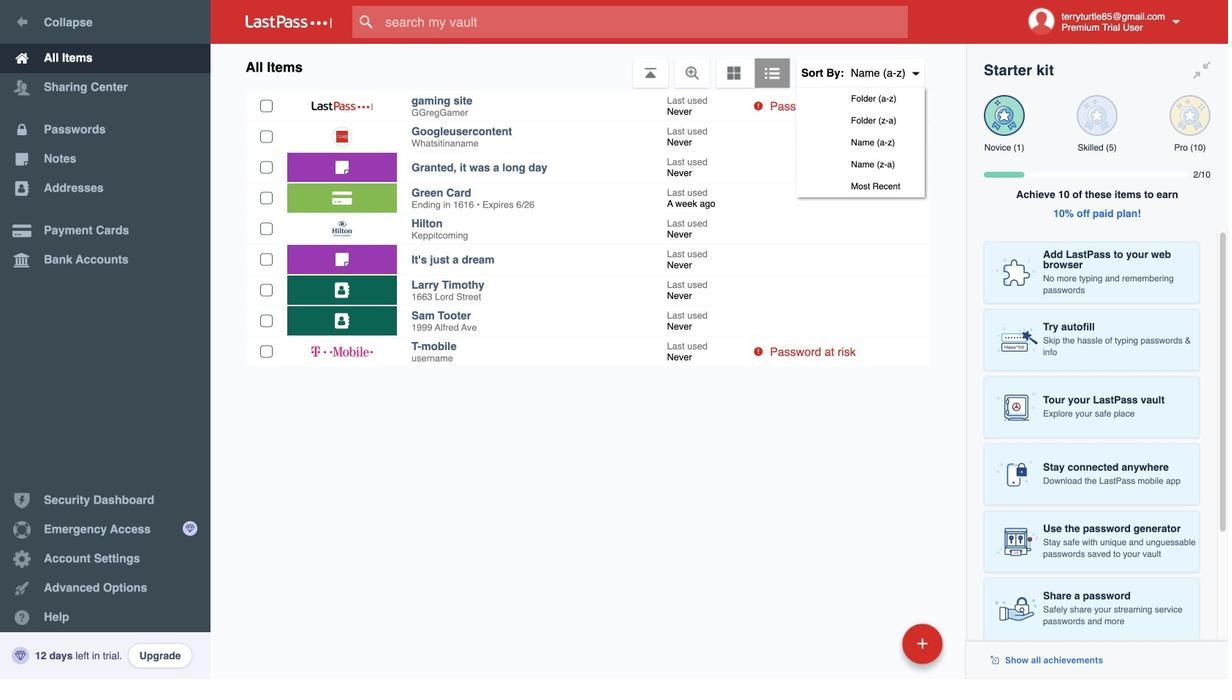 Task type: describe. For each thing, give the bounding box(es) containing it.
search my vault text field
[[353, 6, 937, 38]]

new item element
[[802, 623, 949, 665]]



Task type: locate. For each thing, give the bounding box(es) containing it.
new item navigation
[[802, 620, 952, 680]]

lastpass image
[[246, 15, 332, 29]]

Search search field
[[353, 6, 937, 38]]

vault options navigation
[[211, 44, 967, 197]]

main navigation navigation
[[0, 0, 211, 680]]



Task type: vqa. For each thing, say whether or not it's contained in the screenshot.
LastPass image
yes



